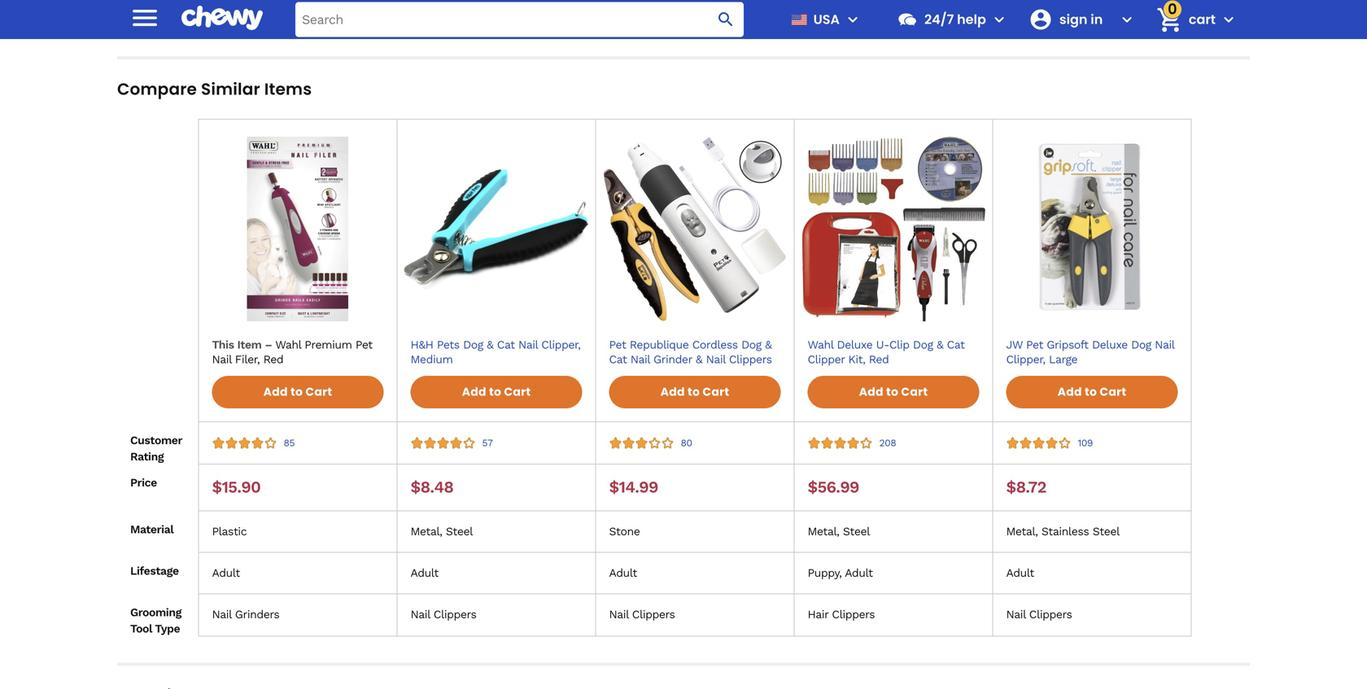 Task type: vqa. For each thing, say whether or not it's contained in the screenshot.
2nd Deluxe from right
yes



Task type: describe. For each thing, give the bounding box(es) containing it.
$8.72 text field
[[1006, 478, 1046, 498]]

items
[[264, 78, 312, 101]]

24/7
[[925, 10, 954, 28]]

1 add to cart from the left
[[263, 384, 332, 400]]

& inside wahl deluxe u-clip dog & cat clipper kit, red
[[937, 338, 943, 352]]

pet inside jw pet gripsoft deluxe dog nail clipper, large
[[1026, 338, 1043, 352]]

type
[[155, 622, 180, 636]]

lifestage
[[130, 565, 179, 578]]

cart for h&h pets dog & cat nail clipper, medium
[[504, 384, 531, 400]]

1 metal, from the left
[[411, 525, 442, 538]]

$14.99
[[609, 478, 658, 497]]

jw
[[1006, 338, 1023, 352]]

kit,
[[848, 353, 865, 366]]

1 steel from the left
[[446, 525, 473, 538]]

wahl deluxe u-clip dog & cat clipper kit, red element
[[795, 130, 992, 377]]

stainless
[[1042, 525, 1089, 538]]

& left wahl
[[765, 338, 772, 352]]

h&h
[[411, 338, 433, 352]]

usa button
[[784, 0, 863, 39]]

puppy, adult
[[808, 567, 873, 580]]

$15.90 text field
[[212, 478, 261, 498]]

nail grinders
[[212, 608, 279, 621]]

jw pet gripsoft deluxe dog nail clipper, large
[[1006, 338, 1174, 366]]

2 metal, from the left
[[808, 525, 839, 538]]

cat inside wahl deluxe u-clip dog & cat clipper kit, red
[[947, 338, 965, 352]]

$8.48
[[411, 478, 454, 497]]

grooming
[[130, 606, 181, 619]]

cart menu image
[[1219, 10, 1239, 29]]

help menu image
[[990, 10, 1009, 29]]

wahl
[[808, 338, 833, 352]]

menu image
[[843, 10, 863, 29]]

h&h pets dog & cat nail clipper, medium image
[[404, 137, 589, 322]]

material
[[130, 523, 174, 536]]

u-
[[876, 338, 889, 352]]

3 nail clippers from the left
[[1006, 608, 1072, 621]]

chewy home image
[[181, 0, 263, 36]]

1 metal, steel from the left
[[411, 525, 473, 538]]

sign in link
[[1022, 0, 1114, 39]]

chewy support image
[[897, 9, 918, 30]]

add for h&h pets dog & cat nail clipper, medium
[[462, 384, 486, 400]]

$8.72
[[1006, 478, 1046, 497]]

to for h&h pets dog & cat nail clipper, medium
[[489, 384, 501, 400]]

& inside h&h pets dog & cat nail clipper, medium
[[487, 338, 494, 352]]

add to cart button for h&h pets dog & cat nail clipper, medium
[[411, 376, 582, 409]]

4 adult from the left
[[845, 567, 873, 580]]

pet republique cordless dog & cat nail grinder & nail clippers link
[[609, 338, 781, 367]]

medium
[[411, 353, 453, 366]]

85
[[284, 438, 295, 449]]

similar
[[201, 78, 260, 101]]

sign in
[[1059, 10, 1103, 28]]

pet republique cordless dog & cat nail grinder & nail clippers
[[609, 338, 772, 366]]

add to cart for jw pet gripsoft deluxe dog nail clipper, large
[[1058, 384, 1127, 400]]

cordless
[[692, 338, 738, 352]]

$56.99 text field
[[808, 478, 859, 498]]

1 to from the left
[[291, 384, 303, 400]]

grinder
[[654, 353, 692, 366]]

wahl deluxe u-clip dog & cat clipper kit, red
[[808, 338, 965, 366]]

pets
[[437, 338, 460, 352]]

customer rating
[[130, 434, 182, 464]]

add to cart for pet republique cordless dog & cat nail grinder & nail clippers
[[661, 384, 730, 400]]

add to cart for h&h pets dog & cat nail clipper, medium
[[462, 384, 531, 400]]

pet inside pet republique cordless dog & cat nail grinder & nail clippers
[[609, 338, 626, 352]]

2 adult from the left
[[411, 567, 439, 580]]

rating
[[130, 450, 164, 464]]

$56.99
[[808, 478, 859, 497]]

1 add from the left
[[263, 384, 288, 400]]

cart for pet republique cordless dog & cat nail grinder & nail clippers
[[703, 384, 730, 400]]

& down cordless
[[696, 353, 703, 366]]

sign
[[1059, 10, 1088, 28]]

help
[[957, 10, 986, 28]]

large
[[1049, 353, 1078, 366]]

3 steel from the left
[[1093, 525, 1120, 538]]

in
[[1091, 10, 1103, 28]]

red
[[869, 353, 889, 366]]

clipper
[[808, 353, 845, 366]]



Task type: locate. For each thing, give the bounding box(es) containing it.
add to cart for wahl deluxe u-clip dog & cat clipper kit, red
[[859, 384, 928, 400]]

2 pet from the left
[[1026, 338, 1043, 352]]

pet
[[609, 338, 626, 352], [1026, 338, 1043, 352]]

clipper, inside jw pet gripsoft deluxe dog nail clipper, large
[[1006, 353, 1046, 366]]

5 add from the left
[[1058, 384, 1082, 400]]

h&h pets dog & cat nail clipper, medium
[[411, 338, 581, 366]]

3 adult from the left
[[609, 567, 637, 580]]

1 horizontal spatial pet
[[1026, 338, 1043, 352]]

0 horizontal spatial metal,
[[411, 525, 442, 538]]

add to cart down red
[[859, 384, 928, 400]]

add to cart button
[[212, 376, 384, 409], [411, 376, 582, 409], [609, 376, 781, 409], [808, 376, 979, 409], [1006, 376, 1178, 409]]

dog inside h&h pets dog & cat nail clipper, medium
[[463, 338, 483, 352]]

tool
[[130, 622, 152, 636]]

clip
[[889, 338, 910, 352]]

2 horizontal spatial cat
[[947, 338, 965, 352]]

compare
[[117, 78, 197, 101]]

add for pet republique cordless dog & cat nail grinder & nail clippers
[[661, 384, 685, 400]]

adult
[[212, 567, 240, 580], [411, 567, 439, 580], [609, 567, 637, 580], [845, 567, 873, 580], [1006, 567, 1034, 580]]

grooming tool type
[[130, 606, 181, 636]]

dog right gripsoft
[[1131, 338, 1151, 352]]

cat
[[497, 338, 515, 352], [947, 338, 965, 352], [609, 353, 627, 366]]

4 cart from the left
[[901, 384, 928, 400]]

2 steel from the left
[[843, 525, 870, 538]]

5 to from the left
[[1085, 384, 1097, 400]]

add to cart button up 85
[[212, 376, 384, 409]]

h&h pets dog & cat nail clipper, medium element
[[398, 130, 595, 377]]

hair
[[808, 608, 829, 621]]

h&h pets dog & cat nail clipper, medium link
[[411, 338, 582, 367]]

4 to from the left
[[886, 384, 899, 400]]

cat left grinder
[[609, 353, 627, 366]]

3 dog from the left
[[913, 338, 933, 352]]

add to cart button for jw pet gripsoft deluxe dog nail clipper, large
[[1006, 376, 1178, 409]]

add to cart button down grinder
[[609, 376, 781, 409]]

add to cart button down the h&h pets dog & cat nail clipper, medium 'link'
[[411, 376, 582, 409]]

to down red
[[886, 384, 899, 400]]

compare similar items
[[117, 78, 312, 101]]

deluxe inside wahl deluxe u-clip dog & cat clipper kit, red
[[837, 338, 873, 352]]

clipper, for jw pet gripsoft deluxe dog nail clipper, large
[[1006, 353, 1046, 366]]

add for wahl deluxe u-clip dog & cat clipper kit, red
[[859, 384, 884, 400]]

clippers
[[729, 353, 772, 366], [434, 608, 476, 621], [632, 608, 675, 621], [832, 608, 875, 621], [1029, 608, 1072, 621]]

to for wahl deluxe u-clip dog & cat clipper kit, red
[[886, 384, 899, 400]]

nail
[[518, 338, 538, 352], [1155, 338, 1174, 352], [630, 353, 650, 366], [706, 353, 726, 366], [212, 608, 232, 621], [411, 608, 430, 621], [609, 608, 629, 621], [1006, 608, 1026, 621]]

clipper, for h&h pets dog & cat nail clipper, medium
[[541, 338, 581, 352]]

wahl deluxe u-clip dog & cat clipper kit, red image
[[801, 137, 986, 322]]

1 pet from the left
[[609, 338, 626, 352]]

to down grinder
[[688, 384, 700, 400]]

account menu image
[[1117, 10, 1137, 29]]

2 metal, steel from the left
[[808, 525, 870, 538]]

2 deluxe from the left
[[1092, 338, 1128, 352]]

deluxe
[[837, 338, 873, 352], [1092, 338, 1128, 352]]

1 dog from the left
[[463, 338, 483, 352]]

0 horizontal spatial metal, steel
[[411, 525, 473, 538]]

2 horizontal spatial nail clippers
[[1006, 608, 1072, 621]]

1 adult from the left
[[212, 567, 240, 580]]

add down grinder
[[661, 384, 685, 400]]

&
[[487, 338, 494, 352], [765, 338, 772, 352], [937, 338, 943, 352], [696, 353, 703, 366]]

submit search image
[[716, 10, 736, 29]]

dog inside wahl deluxe u-clip dog & cat clipper kit, red
[[913, 338, 933, 352]]

add to cart up 85
[[263, 384, 332, 400]]

jw pet gripsoft deluxe dog nail clipper, large element
[[993, 130, 1191, 377]]

metal, steel down $8.48 text field
[[411, 525, 473, 538]]

metal, left stainless
[[1006, 525, 1038, 538]]

add to cart down grinder
[[661, 384, 730, 400]]

4 dog from the left
[[1131, 338, 1151, 352]]

items image
[[1155, 5, 1184, 34]]

1 horizontal spatial nail clippers
[[609, 608, 675, 621]]

pet republique cordless dog & cat nail grinder & nail clippers element
[[596, 130, 794, 377]]

add to cart down jw pet gripsoft deluxe dog nail clipper, large "link"
[[1058, 384, 1127, 400]]

cat right pets
[[497, 338, 515, 352]]

usa
[[814, 10, 840, 28]]

1 deluxe from the left
[[837, 338, 873, 352]]

0 horizontal spatial deluxe
[[837, 338, 873, 352]]

1 add to cart button from the left
[[212, 376, 384, 409]]

2 dog from the left
[[742, 338, 762, 352]]

to up 85
[[291, 384, 303, 400]]

to down jw pet gripsoft deluxe dog nail clipper, large "link"
[[1085, 384, 1097, 400]]

4 add to cart from the left
[[859, 384, 928, 400]]

steel
[[446, 525, 473, 538], [843, 525, 870, 538], [1093, 525, 1120, 538]]

cart
[[306, 384, 332, 400], [504, 384, 531, 400], [703, 384, 730, 400], [901, 384, 928, 400], [1100, 384, 1127, 400]]

3 add to cart button from the left
[[609, 376, 781, 409]]

1 horizontal spatial cat
[[609, 353, 627, 366]]

& right pets
[[487, 338, 494, 352]]

add down h&h pets dog & cat nail clipper, medium
[[462, 384, 486, 400]]

wahl deluxe u-clip dog & cat clipper kit, red link
[[808, 338, 979, 367]]

puppy,
[[808, 567, 842, 580]]

cart link
[[1150, 0, 1216, 39]]

dog inside pet republique cordless dog & cat nail grinder & nail clippers
[[742, 338, 762, 352]]

1 horizontal spatial deluxe
[[1092, 338, 1128, 352]]

jw pet gripsoft deluxe dog nail clipper, large image
[[1000, 137, 1185, 322]]

republique
[[630, 338, 689, 352]]

dog
[[463, 338, 483, 352], [742, 338, 762, 352], [913, 338, 933, 352], [1131, 338, 1151, 352]]

menu image
[[129, 1, 161, 34]]

Search text field
[[295, 2, 744, 37]]

cart
[[1189, 10, 1216, 28]]

Product search field
[[295, 2, 744, 37]]

4 add to cart button from the left
[[808, 376, 979, 409]]

clipper, inside h&h pets dog & cat nail clipper, medium
[[541, 338, 581, 352]]

1 vertical spatial clipper,
[[1006, 353, 1046, 366]]

0 horizontal spatial pet
[[609, 338, 626, 352]]

pet republique cordless dog & cat nail grinder & nail clippers image
[[603, 137, 787, 322]]

24/7 help
[[925, 10, 986, 28]]

2 horizontal spatial metal,
[[1006, 525, 1038, 538]]

1 cart from the left
[[306, 384, 332, 400]]

stone
[[609, 525, 640, 538]]

2 cart from the left
[[504, 384, 531, 400]]

deluxe up kit, at the right bottom
[[837, 338, 873, 352]]

0 horizontal spatial cat
[[497, 338, 515, 352]]

cat right clip
[[947, 338, 965, 352]]

list item
[[1191, 0, 1367, 30]]

0 vertical spatial clipper,
[[541, 338, 581, 352]]

5 cart from the left
[[1100, 384, 1127, 400]]

clippers inside pet republique cordless dog & cat nail grinder & nail clippers
[[729, 353, 772, 366]]

1 horizontal spatial metal, steel
[[808, 525, 870, 538]]

pet left republique
[[609, 338, 626, 352]]

3 cart from the left
[[703, 384, 730, 400]]

steel right stainless
[[1093, 525, 1120, 538]]

5 adult from the left
[[1006, 567, 1034, 580]]

add up 85
[[263, 384, 288, 400]]

1 nail clippers from the left
[[411, 608, 476, 621]]

add for jw pet gripsoft deluxe dog nail clipper, large
[[1058, 384, 1082, 400]]

nail inside jw pet gripsoft deluxe dog nail clipper, large
[[1155, 338, 1174, 352]]

steel down $8.48 text field
[[446, 525, 473, 538]]

2 add to cart button from the left
[[411, 376, 582, 409]]

list
[[117, 0, 1367, 30]]

$8.48 text field
[[411, 478, 454, 498]]

wahl premium pet nail filer, red image
[[205, 137, 390, 322]]

2 nail clippers from the left
[[609, 608, 675, 621]]

dog right pets
[[463, 338, 483, 352]]

5 add to cart button from the left
[[1006, 376, 1178, 409]]

cart for jw pet gripsoft deluxe dog nail clipper, large
[[1100, 384, 1127, 400]]

add
[[263, 384, 288, 400], [462, 384, 486, 400], [661, 384, 685, 400], [859, 384, 884, 400], [1058, 384, 1082, 400]]

3 add from the left
[[661, 384, 685, 400]]

nail inside h&h pets dog & cat nail clipper, medium
[[518, 338, 538, 352]]

nail clippers
[[411, 608, 476, 621], [609, 608, 675, 621], [1006, 608, 1072, 621]]

3 add to cart from the left
[[661, 384, 730, 400]]

deluxe inside jw pet gripsoft deluxe dog nail clipper, large
[[1092, 338, 1128, 352]]

add to cart
[[263, 384, 332, 400], [462, 384, 531, 400], [661, 384, 730, 400], [859, 384, 928, 400], [1058, 384, 1127, 400]]

metal, down $8.48 text field
[[411, 525, 442, 538]]

add down the large
[[1058, 384, 1082, 400]]

add to cart button down red
[[808, 376, 979, 409]]

3 to from the left
[[688, 384, 700, 400]]

0 horizontal spatial clipper,
[[541, 338, 581, 352]]

grinders
[[235, 608, 279, 621]]

1 horizontal spatial metal,
[[808, 525, 839, 538]]

$15.90
[[212, 478, 261, 497]]

price
[[130, 476, 157, 490]]

$14.99 text field
[[609, 478, 658, 498]]

metal, steel up the puppy, adult
[[808, 525, 870, 538]]

metal, steel
[[411, 525, 473, 538], [808, 525, 870, 538]]

to for jw pet gripsoft deluxe dog nail clipper, large
[[1085, 384, 1097, 400]]

metal, up puppy,
[[808, 525, 839, 538]]

3 metal, from the left
[[1006, 525, 1038, 538]]

2 add to cart from the left
[[462, 384, 531, 400]]

gripsoft
[[1047, 338, 1089, 352]]

jw pet gripsoft deluxe dog nail clipper, large link
[[1006, 338, 1178, 367]]

metal, stainless steel
[[1006, 525, 1120, 538]]

57
[[482, 438, 493, 449]]

dog inside jw pet gripsoft deluxe dog nail clipper, large
[[1131, 338, 1151, 352]]

2 horizontal spatial steel
[[1093, 525, 1120, 538]]

5 add to cart from the left
[[1058, 384, 1127, 400]]

80
[[681, 438, 692, 449]]

clipper,
[[541, 338, 581, 352], [1006, 353, 1046, 366]]

customer
[[130, 434, 182, 447]]

208
[[879, 438, 896, 449]]

to down the h&h pets dog & cat nail clipper, medium 'link'
[[489, 384, 501, 400]]

2 add from the left
[[462, 384, 486, 400]]

109
[[1078, 438, 1093, 449]]

dog right clip
[[913, 338, 933, 352]]

add to cart button down jw pet gripsoft deluxe dog nail clipper, large "link"
[[1006, 376, 1178, 409]]

add to cart button for pet republique cordless dog & cat nail grinder & nail clippers
[[609, 376, 781, 409]]

pet right jw
[[1026, 338, 1043, 352]]

add to cart down the h&h pets dog & cat nail clipper, medium 'link'
[[462, 384, 531, 400]]

2 to from the left
[[489, 384, 501, 400]]

1 horizontal spatial clipper,
[[1006, 353, 1046, 366]]

to for pet republique cordless dog & cat nail grinder & nail clippers
[[688, 384, 700, 400]]

plastic
[[212, 525, 247, 538]]

to
[[291, 384, 303, 400], [489, 384, 501, 400], [688, 384, 700, 400], [886, 384, 899, 400], [1085, 384, 1097, 400]]

1 horizontal spatial steel
[[843, 525, 870, 538]]

& right clip
[[937, 338, 943, 352]]

cat inside h&h pets dog & cat nail clipper, medium
[[497, 338, 515, 352]]

0 horizontal spatial nail clippers
[[411, 608, 476, 621]]

metal,
[[411, 525, 442, 538], [808, 525, 839, 538], [1006, 525, 1038, 538]]

4 add from the left
[[859, 384, 884, 400]]

add down red
[[859, 384, 884, 400]]

steel up the puppy, adult
[[843, 525, 870, 538]]

cart for wahl deluxe u-clip dog & cat clipper kit, red
[[901, 384, 928, 400]]

add to cart button for wahl deluxe u-clip dog & cat clipper kit, red
[[808, 376, 979, 409]]

24/7 help link
[[890, 0, 986, 39]]

0 horizontal spatial steel
[[446, 525, 473, 538]]

deluxe right gripsoft
[[1092, 338, 1128, 352]]

hair clippers
[[808, 608, 875, 621]]

dog right cordless
[[742, 338, 762, 352]]

cat inside pet republique cordless dog & cat nail grinder & nail clippers
[[609, 353, 627, 366]]



